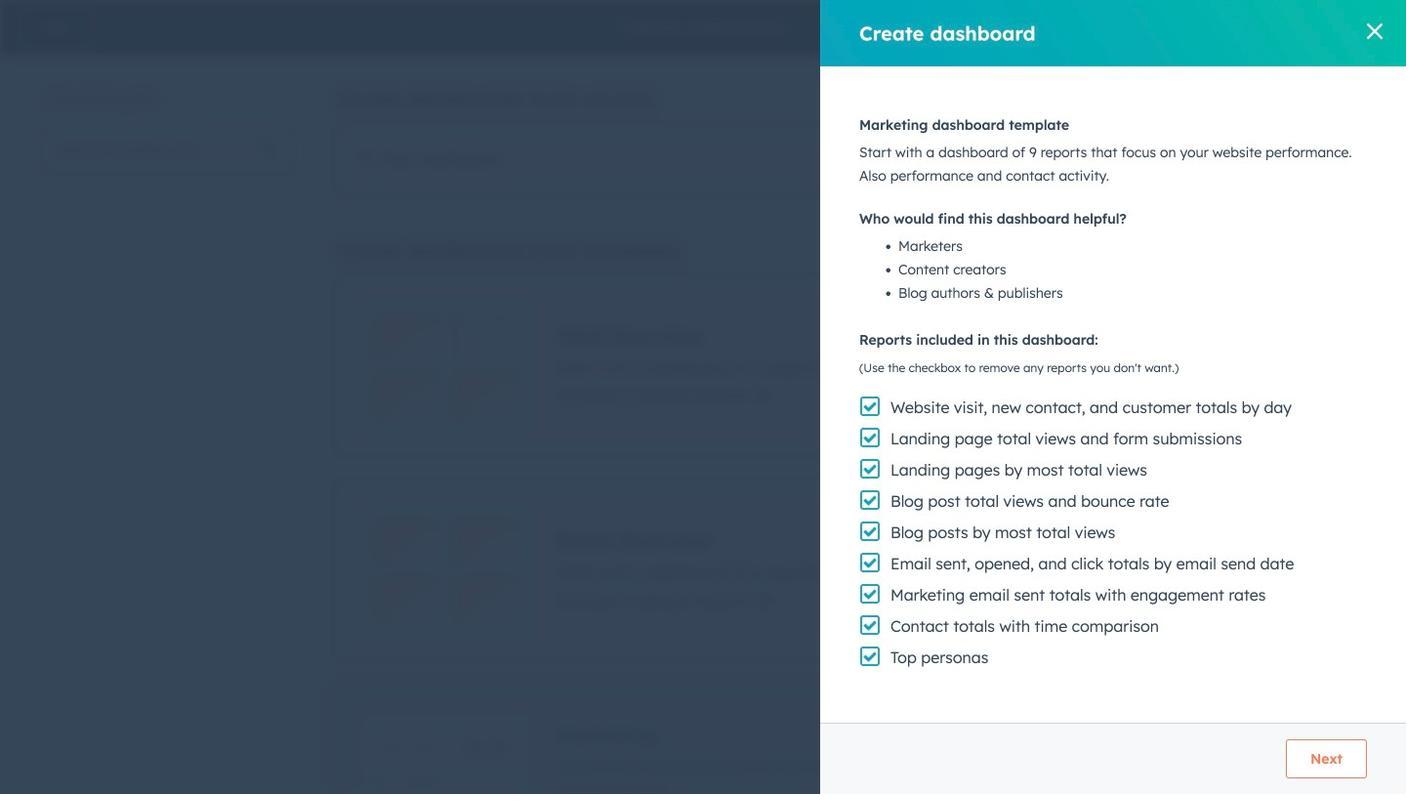 Task type: describe. For each thing, give the bounding box(es) containing it.
page section element
[[0, 0, 1407, 55]]



Task type: locate. For each thing, give the bounding box(es) containing it.
close image
[[1368, 23, 1383, 39], [1368, 23, 1383, 39]]

None checkbox
[[338, 127, 1360, 191]]

Search search field
[[47, 130, 291, 169]]

None checkbox
[[338, 278, 1360, 452], [338, 484, 1360, 657], [338, 689, 1360, 794], [338, 278, 1360, 452], [338, 484, 1360, 657], [338, 689, 1360, 794]]



Task type: vqa. For each thing, say whether or not it's contained in the screenshot.
bottommost sales
no



